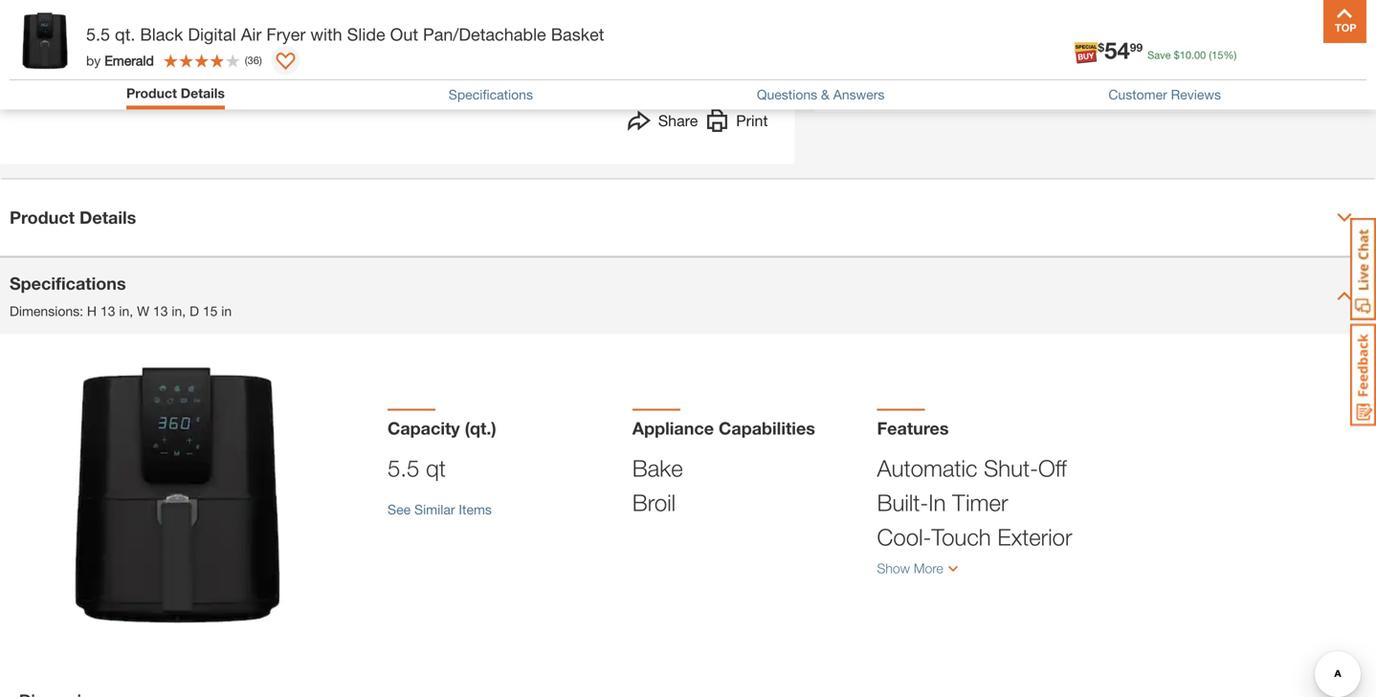 Task type: locate. For each thing, give the bounding box(es) containing it.
customer reviews button
[[1109, 87, 1222, 103], [1109, 87, 1222, 103]]

in left w at the top left
[[119, 303, 130, 319]]

show
[[877, 561, 910, 577]]

13 right h
[[100, 303, 115, 319]]

product down emerald at the top left of the page
[[126, 85, 177, 101]]

1 horizontal spatial return
[[1173, 84, 1213, 100]]

0 vertical spatial in
[[1041, 59, 1056, 79]]

0 vertical spatial 15
[[1212, 49, 1224, 61]]

( right 00
[[1210, 49, 1212, 61]]

5.5 left qt at the left bottom of the page
[[388, 455, 420, 482]]

15
[[1212, 49, 1224, 61], [203, 303, 218, 319]]

features
[[877, 418, 949, 439]]

, left d
[[182, 303, 186, 319]]

15 inside specifications dimensions: h 13 in , w 13 in , d 15 in
[[203, 303, 218, 319]]

details up specifications dimensions: h 13 in , w 13 in , d 15 in
[[79, 207, 136, 228]]

return this item within
[[869, 84, 1006, 100]]

product details down emerald at the top left of the page
[[126, 85, 225, 101]]

0 horizontal spatial return
[[869, 84, 909, 100]]

timer
[[953, 490, 1009, 517]]

& left answers
[[821, 87, 830, 103]]

this
[[913, 84, 934, 100]]

0 horizontal spatial in
[[119, 303, 130, 319]]

13 right w at the top left
[[153, 303, 168, 319]]

1 horizontal spatial 5.5
[[388, 455, 420, 482]]

$
[[1099, 41, 1105, 54], [1174, 49, 1180, 61]]

1 horizontal spatial $
[[1174, 49, 1180, 61]]

in for built-
[[929, 490, 946, 517]]

in down automatic
[[929, 490, 946, 517]]

specifications for specifications dimensions: h 13 in , w 13 in , d 15 in
[[10, 273, 126, 294]]

specifications up dimensions:
[[10, 273, 126, 294]]

1 horizontal spatial specifications
[[449, 87, 533, 103]]

$ left . at the top
[[1174, 49, 1180, 61]]

specifications inside specifications dimensions: h 13 in , w 13 in , d 15 in
[[10, 273, 126, 294]]

emerald
[[105, 52, 154, 68]]

5.5
[[86, 24, 110, 45], [388, 455, 420, 482]]

save
[[1148, 49, 1171, 61]]

(
[[1210, 49, 1212, 61], [245, 54, 248, 67]]

read return policy
[[1138, 84, 1253, 100]]

specifications down zoom
[[449, 87, 533, 103]]

1 vertical spatial product details
[[10, 207, 136, 228]]

item
[[938, 84, 964, 100]]

15 right d
[[203, 303, 218, 319]]

air
[[241, 24, 262, 45]]

details
[[181, 85, 225, 101], [79, 207, 136, 228]]

feedback link image
[[1351, 324, 1377, 427]]

0 vertical spatial 5.5
[[86, 24, 110, 45]]

capabilities
[[719, 418, 816, 439]]

(qt.)
[[465, 418, 497, 439]]

live chat image
[[1351, 218, 1377, 321]]

54
[[1105, 36, 1130, 64]]

return down . at the top
[[1173, 84, 1213, 100]]

0 horizontal spatial in
[[929, 490, 946, 517]]

2 return from the left
[[1173, 84, 1213, 100]]

hover
[[378, 27, 414, 43]]

1 vertical spatial specifications
[[10, 273, 126, 294]]

in right d
[[221, 303, 232, 319]]

product
[[126, 85, 177, 101], [10, 207, 75, 228]]

0 horizontal spatial 5.5
[[86, 24, 110, 45]]

1 vertical spatial &
[[821, 87, 830, 103]]

appliance
[[633, 418, 714, 439]]

in
[[119, 303, 130, 319], [172, 303, 182, 319], [221, 303, 232, 319]]

0 vertical spatial &
[[910, 59, 922, 79]]

return
[[869, 84, 909, 100], [1173, 84, 1213, 100]]

specifications button
[[449, 87, 533, 103], [449, 87, 533, 103]]

0 horizontal spatial 15
[[203, 303, 218, 319]]

return down free
[[869, 84, 909, 100]]

2 , from the left
[[182, 303, 186, 319]]

details down 'digital'
[[181, 85, 225, 101]]

d
[[190, 303, 199, 319]]

1 horizontal spatial product
[[126, 85, 177, 101]]

questions
[[757, 87, 818, 103]]

0 horizontal spatial ,
[[130, 303, 133, 319]]

& up this
[[910, 59, 922, 79]]

questions & answers button
[[757, 87, 885, 103], [757, 87, 885, 103]]

in
[[1041, 59, 1056, 79], [929, 490, 946, 517]]

0 horizontal spatial $
[[1099, 41, 1105, 54]]

of
[[1059, 84, 1070, 100]]

13
[[100, 303, 115, 319], [153, 303, 168, 319]]

in for returns
[[1041, 59, 1056, 79]]

bake broil
[[633, 455, 683, 517]]

product details up specifications dimensions: h 13 in , w 13 in , d 15 in
[[10, 207, 136, 228]]

hover image to zoom
[[378, 27, 509, 43]]

None field
[[864, 0, 904, 21]]

99
[[1130, 41, 1143, 54]]

see
[[388, 502, 411, 518]]

0 vertical spatial product
[[126, 85, 177, 101]]

1 vertical spatial 15
[[203, 303, 218, 319]]

,
[[130, 303, 133, 319], [182, 303, 186, 319]]

1 horizontal spatial in
[[1041, 59, 1056, 79]]

top button
[[1324, 0, 1367, 43]]

$ 54 99
[[1099, 36, 1143, 64]]

( left )
[[245, 54, 248, 67]]

appliance capabilities
[[633, 418, 816, 439]]

print button
[[706, 109, 768, 137]]

0 horizontal spatial details
[[79, 207, 136, 228]]

0 horizontal spatial product
[[10, 207, 75, 228]]

$ up store in the right top of the page
[[1099, 41, 1105, 54]]

in inside automatic shut-off built-in timer cool-touch exterior
[[929, 490, 946, 517]]

1 horizontal spatial ,
[[182, 303, 186, 319]]

read return policy link
[[1138, 82, 1253, 102]]

basket
[[551, 24, 604, 45]]

0 horizontal spatial &
[[821, 87, 830, 103]]

product details button
[[126, 85, 225, 105], [126, 85, 225, 101], [0, 180, 1377, 256]]

0 horizontal spatial 13
[[100, 303, 115, 319]]

similar
[[415, 502, 455, 518]]

1 horizontal spatial &
[[910, 59, 922, 79]]

5.5 qt. black digital air fryer with slide out pan/detachable basket
[[86, 24, 604, 45]]

caret image
[[1337, 210, 1353, 225], [1337, 289, 1353, 304]]

36
[[248, 54, 259, 67]]

&
[[910, 59, 922, 79], [821, 87, 830, 103]]

with
[[311, 24, 342, 45]]

& for questions
[[821, 87, 830, 103]]

qt.
[[115, 24, 135, 45]]

shut-
[[984, 455, 1039, 482]]

1 horizontal spatial 13
[[153, 303, 168, 319]]

exterior
[[998, 524, 1073, 551]]

to
[[458, 27, 470, 43]]

2 horizontal spatial in
[[221, 303, 232, 319]]

, left w at the top left
[[130, 303, 133, 319]]

1 in from the left
[[119, 303, 130, 319]]

5.5 for 5.5 qt
[[388, 455, 420, 482]]

1 vertical spatial product
[[10, 207, 75, 228]]

0 vertical spatial specifications
[[449, 87, 533, 103]]

0 vertical spatial caret image
[[1337, 210, 1353, 225]]

in left store in the right top of the page
[[1041, 59, 1056, 79]]

product details
[[126, 85, 225, 101], [10, 207, 136, 228]]

1 vertical spatial in
[[929, 490, 946, 517]]

1 horizontal spatial in
[[172, 303, 182, 319]]

1 return from the left
[[869, 84, 909, 100]]

0 horizontal spatial specifications
[[10, 273, 126, 294]]

5.5 up by
[[86, 24, 110, 45]]

15 right 00
[[1212, 49, 1224, 61]]

1 vertical spatial 5.5
[[388, 455, 420, 482]]

online
[[1132, 59, 1184, 79]]

specifications
[[449, 87, 533, 103], [10, 273, 126, 294]]

1 vertical spatial caret image
[[1337, 289, 1353, 304]]

product up dimensions:
[[10, 207, 75, 228]]

2 13 from the left
[[153, 303, 168, 319]]

free & easy returns in store or online
[[869, 59, 1184, 79]]

in left d
[[172, 303, 182, 319]]

10
[[1180, 49, 1192, 61]]

more
[[914, 561, 944, 577]]

0 vertical spatial details
[[181, 85, 225, 101]]



Task type: describe. For each thing, give the bounding box(es) containing it.
1 vertical spatial details
[[79, 207, 136, 228]]

icon image
[[824, 67, 854, 91]]

capacity (qt.)
[[388, 418, 497, 439]]

$ inside $ 54 99
[[1099, 41, 1105, 54]]

.
[[1192, 49, 1195, 61]]

( 36 )
[[245, 54, 262, 67]]

cool-
[[877, 524, 932, 551]]

touch
[[932, 524, 992, 551]]

customer reviews
[[1109, 87, 1222, 103]]

image
[[418, 27, 455, 43]]

5.5 qt
[[388, 455, 446, 482]]

see similar items
[[388, 502, 492, 518]]

built-
[[877, 490, 929, 517]]

broil
[[633, 490, 676, 517]]

within
[[967, 84, 1003, 100]]

0 vertical spatial product details
[[126, 85, 225, 101]]

product image image
[[14, 10, 77, 72]]

share button
[[628, 109, 698, 137]]

hover image to zoom button
[[156, 0, 731, 45]]

black
[[140, 24, 183, 45]]

automatic
[[877, 455, 978, 482]]

3 in from the left
[[221, 303, 232, 319]]

pan/detachable
[[423, 24, 546, 45]]

1 horizontal spatial details
[[181, 85, 225, 101]]

customer
[[1109, 87, 1168, 103]]

1 horizontal spatial 15
[[1212, 49, 1224, 61]]

1 horizontal spatial (
[[1210, 49, 1212, 61]]

out
[[390, 24, 418, 45]]

qt
[[426, 455, 446, 482]]

answers
[[834, 87, 885, 103]]

or
[[1109, 59, 1127, 79]]

items
[[459, 502, 492, 518]]

)
[[259, 54, 262, 67]]

h
[[87, 303, 97, 319]]

%)
[[1224, 49, 1237, 61]]

0 horizontal spatial (
[[245, 54, 248, 67]]

automatic shut-off built-in timer cool-touch exterior
[[877, 455, 1073, 551]]

1 13 from the left
[[100, 303, 115, 319]]

read
[[1138, 84, 1170, 100]]

display image
[[276, 53, 296, 72]]

policy
[[1217, 84, 1253, 100]]

of purchase.
[[1059, 84, 1133, 100]]

bake
[[633, 455, 683, 482]]

off
[[1039, 455, 1067, 482]]

print
[[737, 112, 768, 130]]

& for free
[[910, 59, 922, 79]]

by emerald
[[86, 52, 154, 68]]

zoom
[[474, 27, 509, 43]]

5.5 for 5.5 qt. black digital air fryer with slide out pan/detachable basket
[[86, 24, 110, 45]]

digital
[[188, 24, 236, 45]]

save $ 10 . 00 ( 15 %)
[[1148, 49, 1237, 61]]

specifications dimensions: h 13 in , w 13 in , d 15 in
[[10, 273, 232, 319]]

1 , from the left
[[130, 303, 133, 319]]

1 caret image from the top
[[1337, 210, 1353, 225]]

show more button
[[877, 555, 1103, 590]]

share
[[659, 112, 698, 130]]

capacity
[[388, 418, 460, 439]]

easy
[[927, 59, 966, 79]]

2 in from the left
[[172, 303, 182, 319]]

2 caret image from the top
[[1337, 289, 1353, 304]]

fryer
[[267, 24, 306, 45]]

returns
[[971, 59, 1036, 79]]

show more
[[877, 561, 944, 577]]

specifications for specifications
[[449, 87, 533, 103]]

free
[[869, 59, 905, 79]]

by
[[86, 52, 101, 68]]

slide
[[347, 24, 386, 45]]

00
[[1195, 49, 1207, 61]]

product image
[[38, 354, 321, 636]]

purchase.
[[1074, 84, 1133, 100]]

black emerald air fryers sm air 1804 5 0 66.3 image
[[23, 0, 107, 46]]

store
[[1061, 59, 1105, 79]]

dimensions:
[[10, 303, 83, 319]]

reviews
[[1172, 87, 1222, 103]]

w
[[137, 303, 149, 319]]

questions & answers
[[757, 87, 885, 103]]



Task type: vqa. For each thing, say whether or not it's contained in the screenshot.
Online
yes



